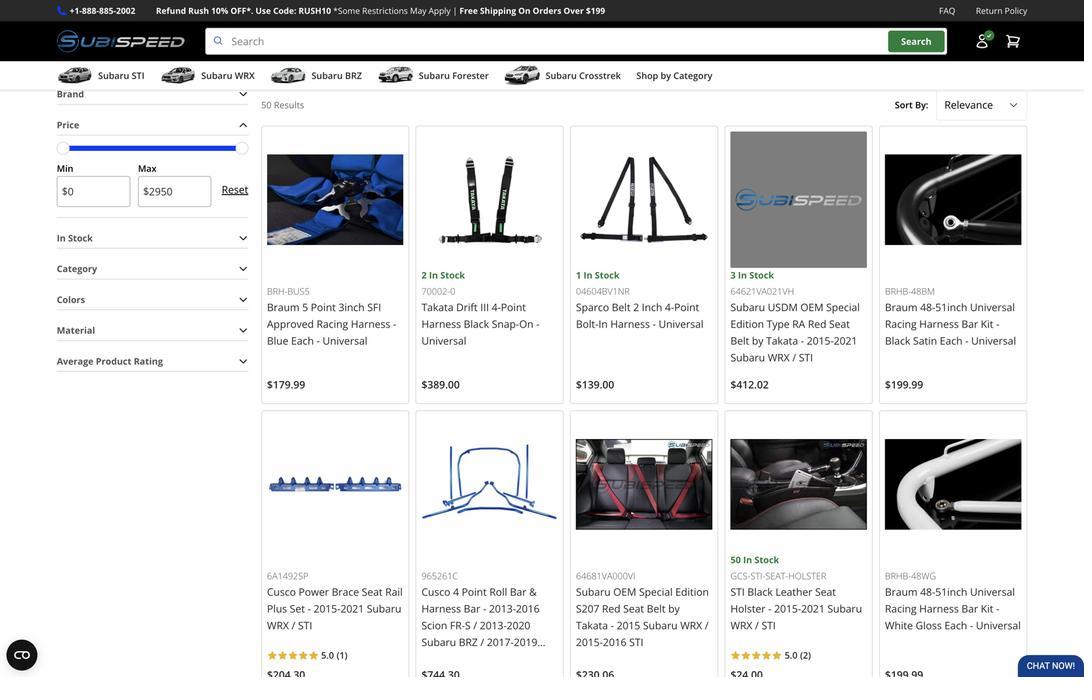 Task type: vqa. For each thing, say whether or not it's contained in the screenshot.
DIGITAL to the left
no



Task type: describe. For each thing, give the bounding box(es) containing it.
1 inside 1 in stock 04604bv1nr sparco belt 2 inch 4-point bolt-in harness - universal
[[576, 269, 581, 281]]

in inside dropdown button
[[57, 232, 66, 244]]

stock inside in stock dropdown button
[[68, 232, 93, 244]]

2 in stock 70002-0 takata drift iii 4-point harness black snap-on  - universal
[[422, 269, 540, 348]]

universal inside 1 in stock 04604bv1nr sparco belt 2 inch 4-point bolt-in harness - universal
[[659, 317, 704, 331]]

1 vertical spatial 2013-
[[480, 619, 507, 633]]

cusco for set
[[267, 585, 296, 599]]

button image
[[974, 34, 990, 49]]

subaru inside 965261c cusco 4 point roll bar & harness bar - 2013-2016 scion fr-s / 2013-2020 subaru brz / 2017-2019 toyota 86
[[422, 636, 456, 649]]

code:
[[273, 5, 296, 16]]

fr-
[[450, 619, 465, 633]]

red inside 3 in stock 64621va021vh subaru usdm oem special edition type ra red seat belt by takata - 2015-2021 subaru wrx / sti
[[808, 317, 826, 331]]

rating
[[134, 355, 163, 367]]

/ inside 6a1492sp cusco power brace seat rail plus set - 2015-2021 subaru wrx / sti
[[292, 619, 295, 633]]

material
[[57, 324, 95, 337]]

wrx inside 64681va000vi subaru oem special edition s207 red seat belt by takata - 2015 subaru wrx / 2015-2016 sti
[[680, 619, 702, 633]]

restrictions
[[362, 5, 408, 16]]

each for braum 48-51inch universal racing harness bar kit - white gloss each - universal
[[945, 619, 967, 633]]

open widget image
[[6, 640, 37, 671]]

by inside dropdown button
[[661, 69, 671, 82]]

64621va021vh
[[731, 285, 794, 298]]

approved
[[267, 317, 314, 331]]

colors
[[57, 294, 85, 306]]

toyota
[[422, 652, 454, 666]]

5.0 for sti
[[321, 649, 334, 662]]

power
[[299, 585, 329, 599]]

subaru crosstrek
[[546, 69, 621, 82]]

edition inside 64681va000vi subaru oem special edition s207 red seat belt by takata - 2015 subaru wrx / 2015-2016 sti
[[675, 585, 709, 599]]

5
[[302, 300, 308, 314]]

2015- inside 50 in stock gcs-sti-seat-holster sti black leather seat holster - 2015-2021 subaru wrx / sti
[[774, 602, 801, 616]]

+1-888-885-2002 link
[[70, 4, 135, 18]]

) for sti
[[345, 649, 348, 662]]

48- for gloss
[[920, 585, 935, 599]]

in stock
[[57, 232, 93, 244]]

red inside 64681va000vi subaru oem special edition s207 red seat belt by takata - 2015 subaru wrx / 2015-2016 sti
[[602, 602, 621, 616]]

harness inside 965261c cusco 4 point roll bar & harness bar - 2013-2016 scion fr-s / 2013-2020 subaru brz / 2017-2019 toyota 86
[[422, 602, 461, 616]]

forester
[[452, 69, 489, 82]]

ra
[[792, 317, 805, 331]]

products
[[564, 46, 630, 67]]

faq link
[[939, 4, 955, 18]]

- inside 965261c cusco 4 point roll bar & harness bar - 2013-2016 scion fr-s / 2013-2020 subaru brz / 2017-2019 toyota 86
[[483, 602, 486, 616]]

brz inside 965261c cusco 4 point roll bar & harness bar - 2013-2016 scion fr-s / 2013-2020 subaru brz / 2017-2019 toyota 86
[[459, 636, 478, 649]]

a subaru wrx thumbnail image image
[[160, 66, 196, 85]]

) for 2021
[[808, 649, 811, 662]]

takata inside 3 in stock 64621va021vh subaru usdm oem special edition type ra red seat belt by takata - 2015-2021 subaru wrx / sti
[[766, 334, 798, 348]]

shop by category button
[[636, 64, 712, 90]]

minimum slider
[[57, 142, 70, 155]]

may
[[410, 5, 427, 16]]

seat left |
[[424, 6, 444, 18]]

sti inside 3 in stock 64621va021vh subaru usdm oem special edition type ra red seat belt by takata - 2015-2021 subaru wrx / sti
[[799, 351, 813, 365]]

2020
[[507, 619, 530, 633]]

0 vertical spatial 2013-
[[489, 602, 516, 616]]

+1-
[[70, 5, 82, 16]]

brh-bus5 braum 5 point 3inch sfi approved racing harness - blue each - universal
[[267, 285, 396, 348]]

sti down holster
[[762, 619, 776, 633]]

2016 inside 64681va000vi subaru oem special edition s207 red seat belt by takata - 2015 subaru wrx / 2015-2016 sti
[[603, 636, 627, 649]]

brhb-48wg braum 48-51inch universal racing harness bar kit - white gloss each - universal
[[885, 570, 1021, 633]]

10%
[[211, 5, 228, 16]]

a subaru crosstrek thumbnail image image
[[504, 66, 540, 85]]

86
[[457, 652, 469, 666]]

888-
[[82, 5, 99, 16]]

over
[[564, 5, 584, 16]]

maximum slider
[[235, 142, 248, 155]]

brhb- for braum 48-51inch universal racing harness bar kit - white gloss each - universal
[[885, 570, 911, 583]]

48- for satin
[[920, 300, 935, 314]]

price button
[[57, 115, 248, 135]]

brh-
[[267, 285, 287, 298]]

gcs-
[[731, 570, 751, 583]]

in down the sparco
[[599, 317, 608, 331]]

885-
[[99, 5, 116, 16]]

- inside 3 in stock 64621va021vh subaru usdm oem special edition type ra red seat belt by takata - 2015-2021 subaru wrx / sti
[[801, 334, 804, 348]]

refund
[[156, 5, 186, 16]]

brhb-48bm braum 48-51inch universal racing harness bar kit - black satin each - universal
[[885, 285, 1016, 348]]

stock inside 50 in stock gcs-sti-seat-holster sti black leather seat holster - 2015-2021 subaru wrx / sti
[[755, 554, 779, 566]]

sort
[[895, 99, 913, 111]]

50 results
[[261, 99, 304, 111]]

/ inside 50 in stock gcs-sti-seat-holster sti black leather seat holster - 2015-2021 subaru wrx / sti
[[755, 619, 759, 633]]

by:
[[915, 99, 928, 111]]

2002
[[116, 5, 135, 16]]

satin
[[913, 334, 937, 348]]

subaru sti
[[98, 69, 144, 82]]

average product rating button
[[57, 352, 248, 371]]

- inside 2 in stock 70002-0 takata drift iii 4-point harness black snap-on  - universal
[[536, 317, 540, 331]]

4
[[453, 585, 459, 599]]

$412.02
[[731, 378, 769, 392]]

wrx inside dropdown button
[[235, 69, 255, 82]]

3
[[731, 269, 736, 281]]

select... image
[[1009, 100, 1019, 110]]

set
[[290, 602, 305, 616]]

48wg
[[911, 570, 936, 583]]

accessories
[[446, 6, 498, 18]]

subaru inside 6a1492sp cusco power brace seat rail plus set - 2015-2021 subaru wrx / sti
[[367, 602, 401, 616]]

rush
[[188, 5, 209, 16]]

brand button
[[57, 84, 248, 104]]

1 vertical spatial 1
[[340, 649, 345, 662]]

51inch for gloss
[[935, 585, 967, 599]]

subaru forester button
[[377, 64, 489, 90]]

sparco belt 2 inch 4-point bolt-in harness - universal image
[[576, 132, 713, 268]]

harnesses
[[276, 6, 323, 18]]

shop by category
[[636, 69, 712, 82]]

subaru wrx button
[[160, 64, 255, 90]]

scion
[[422, 619, 447, 633]]

edition inside 3 in stock 64621va021vh subaru usdm oem special edition type ra red seat belt by takata - 2015-2021 subaru wrx / sti
[[731, 317, 764, 331]]

2 vertical spatial 2
[[803, 649, 808, 662]]

roll
[[489, 585, 507, 599]]

return
[[976, 5, 1003, 16]]

harness bars link
[[593, 0, 653, 18]]

2015- inside 6a1492sp cusco power brace seat rail plus set - 2015-2021 subaru wrx / sti
[[314, 602, 341, 616]]

1 in stock 04604bv1nr sparco belt 2 inch 4-point bolt-in harness - universal
[[576, 269, 704, 331]]

reset button
[[222, 174, 248, 205]]

subaru brz
[[312, 69, 362, 82]]

takata inside 64681va000vi subaru oem special edition s207 red seat belt by takata - 2015 subaru wrx / 2015-2016 sti
[[576, 619, 608, 633]]

takata drift iii 4-point harness black snap-on  - universal image
[[422, 132, 558, 268]]

harness left bars
[[593, 6, 630, 18]]

belt inside 64681va000vi subaru oem special edition s207 red seat belt by takata - 2015 subaru wrx / 2015-2016 sti
[[647, 602, 666, 616]]

wrx inside 6a1492sp cusco power brace seat rail plus set - 2015-2021 subaru wrx / sti
[[267, 619, 289, 633]]

in stock button
[[57, 228, 248, 248]]

a subaru brz thumbnail image image
[[270, 66, 306, 85]]

rail
[[385, 585, 403, 599]]

stock for $389.00
[[440, 269, 465, 281]]

universal inside "brh-bus5 braum 5 point 3inch sfi approved racing harness - blue each - universal"
[[323, 334, 367, 348]]

50 in stock gcs-sti-seat-holster sti black leather seat holster - 2015-2021 subaru wrx / sti
[[731, 554, 862, 633]]

braum for braum 48-51inch universal racing harness bar kit - black satin each - universal
[[885, 300, 918, 314]]

harness bars
[[593, 6, 653, 18]]

return policy link
[[976, 4, 1027, 18]]

policy
[[1005, 5, 1027, 16]]

shop for shop by category
[[636, 69, 658, 82]]

off*.
[[231, 5, 253, 16]]

usdm
[[768, 300, 798, 314]]

sti inside 64681va000vi subaru oem special edition s207 red seat belt by takata - 2015 subaru wrx / 2015-2016 sti
[[629, 636, 644, 649]]

50 for 50 in stock gcs-sti-seat-holster sti black leather seat holster - 2015-2021 subaru wrx / sti
[[731, 554, 741, 566]]

racing for braum 48-51inch universal racing harness bar kit - white gloss each - universal
[[885, 602, 917, 616]]

2021 inside 6a1492sp cusco power brace seat rail plus set - 2015-2021 subaru wrx / sti
[[341, 602, 364, 616]]

seat inside 6a1492sp cusco power brace seat rail plus set - 2015-2021 subaru wrx / sti
[[362, 585, 383, 599]]

harness inside 'brhb-48wg braum 48-51inch universal racing harness bar kit - white gloss each - universal'
[[919, 602, 959, 616]]

leather
[[776, 585, 813, 599]]

harness inside 1 in stock 04604bv1nr sparco belt 2 inch 4-point bolt-in harness - universal
[[610, 317, 650, 331]]

2019
[[514, 636, 537, 649]]

shop featured products
[[454, 46, 630, 67]]

point inside 965261c cusco 4 point roll bar & harness bar - 2013-2016 scion fr-s / 2013-2020 subaru brz / 2017-2019 toyota 86
[[462, 585, 487, 599]]

plus
[[267, 602, 287, 616]]

harness inside "brh-bus5 braum 5 point 3inch sfi approved racing harness - blue each - universal"
[[351, 317, 390, 331]]

by inside 64681va000vi subaru oem special edition s207 red seat belt by takata - 2015 subaru wrx / 2015-2016 sti
[[668, 602, 680, 616]]



Task type: locate. For each thing, give the bounding box(es) containing it.
2 51inch from the top
[[935, 585, 967, 599]]

point
[[311, 300, 336, 314], [501, 300, 526, 314], [674, 300, 699, 314], [462, 585, 487, 599]]

seat-
[[765, 570, 788, 583]]

s207
[[576, 602, 599, 616]]

black left "satin"
[[885, 334, 910, 348]]

harness down sfi
[[351, 317, 390, 331]]

0 horizontal spatial )
[[345, 649, 348, 662]]

1 horizontal spatial 1
[[576, 269, 581, 281]]

in for takata drift iii 4-point harness black snap-on  - universal
[[429, 269, 438, 281]]

each down approved
[[291, 334, 314, 348]]

2 inside 1 in stock 04604bv1nr sparco belt 2 inch 4-point bolt-in harness - universal
[[633, 300, 639, 314]]

wrx inside 50 in stock gcs-sti-seat-holster sti black leather seat holster - 2015-2021 subaru wrx / sti
[[731, 619, 752, 633]]

- inside 1 in stock 04604bv1nr sparco belt 2 inch 4-point bolt-in harness - universal
[[653, 317, 656, 331]]

black inside 2 in stock 70002-0 takata drift iii 4-point harness black snap-on  - universal
[[464, 317, 489, 331]]

2015- inside 3 in stock 64621va021vh subaru usdm oem special edition type ra red seat belt by takata - 2015-2021 subaru wrx / sti
[[807, 334, 834, 348]]

48- down 48bm on the right top of the page
[[920, 300, 935, 314]]

brz left a subaru forester thumbnail image at top left
[[345, 69, 362, 82]]

in up 70002-
[[429, 269, 438, 281]]

each right "gloss"
[[945, 619, 967, 633]]

harness up scion
[[422, 602, 461, 616]]

0 vertical spatial on
[[518, 5, 531, 16]]

4- right inch
[[665, 300, 674, 314]]

Max text field
[[138, 176, 211, 207]]

2 ) from the left
[[808, 649, 811, 662]]

wrx left a subaru brz thumbnail image
[[235, 69, 255, 82]]

2 vertical spatial belt
[[647, 602, 666, 616]]

point inside "brh-bus5 braum 5 point 3inch sfi approved racing harness - blue each - universal"
[[311, 300, 336, 314]]

3inch
[[339, 300, 365, 314]]

braum
[[267, 300, 300, 314], [885, 300, 918, 314], [885, 585, 918, 599]]

48- inside 'brhb-48wg braum 48-51inch universal racing harness bar kit - white gloss each - universal'
[[920, 585, 935, 599]]

1 vertical spatial belt
[[731, 334, 749, 348]]

1 vertical spatial by
[[752, 334, 764, 348]]

1 up 04604bv1nr
[[576, 269, 581, 281]]

seat inside 50 in stock gcs-sti-seat-holster sti black leather seat holster - 2015-2021 subaru wrx / sti
[[815, 585, 836, 599]]

4- inside 2 in stock 70002-0 takata drift iii 4-point harness black snap-on  - universal
[[492, 300, 501, 314]]

oem down 64681va000vi
[[613, 585, 636, 599]]

reset
[[222, 183, 248, 196]]

seat right "ra"
[[829, 317, 850, 331]]

colors button
[[57, 290, 248, 310]]

subaru wrx
[[201, 69, 255, 82]]

shipping
[[480, 5, 516, 16]]

51inch inside brhb-48bm braum 48-51inch universal racing harness bar kit - black satin each - universal
[[935, 300, 967, 314]]

1 horizontal spatial )
[[808, 649, 811, 662]]

edition
[[731, 317, 764, 331], [675, 585, 709, 599]]

2016
[[516, 602, 540, 616], [603, 636, 627, 649]]

2 vertical spatial black
[[748, 585, 773, 599]]

harness down drift
[[422, 317, 461, 331]]

2 inside 2 in stock 70002-0 takata drift iii 4-point harness black snap-on  - universal
[[422, 269, 427, 281]]

2 horizontal spatial belt
[[731, 334, 749, 348]]

1 vertical spatial special
[[639, 585, 673, 599]]

( down 50 in stock gcs-sti-seat-holster sti black leather seat holster - 2015-2021 subaru wrx / sti
[[800, 649, 803, 662]]

cusco for harness
[[422, 585, 450, 599]]

product
[[96, 355, 131, 367]]

0 horizontal spatial 4-
[[492, 300, 501, 314]]

point right 5 at the top left of page
[[311, 300, 336, 314]]

0 vertical spatial by
[[661, 69, 671, 82]]

oem
[[801, 300, 824, 314], [613, 585, 636, 599]]

red right "ra"
[[808, 317, 826, 331]]

sti down "gcs-"
[[731, 585, 745, 599]]

brand
[[57, 88, 84, 100]]

2 up 70002-
[[422, 269, 427, 281]]

shop left the category
[[636, 69, 658, 82]]

a subaru sti thumbnail image image
[[57, 66, 93, 85]]

subispeed logo image
[[57, 28, 184, 55]]

braum 5 point 3inch sfi approved racing harness - blue each - universal image
[[267, 132, 403, 268]]

- inside 50 in stock gcs-sti-seat-holster sti black leather seat holster - 2015-2021 subaru wrx / sti
[[768, 602, 772, 616]]

black for drift
[[464, 317, 489, 331]]

51inch inside 'brhb-48wg braum 48-51inch universal racing harness bar kit - white gloss each - universal'
[[935, 585, 967, 599]]

point right inch
[[674, 300, 699, 314]]

bar for braum 48-51inch universal racing harness bar kit - black satin each - universal
[[962, 317, 978, 331]]

featured
[[495, 46, 560, 67]]

stock for $139.00
[[595, 269, 620, 281]]

- inside 64681va000vi subaru oem special edition s207 red seat belt by takata - 2015 subaru wrx / 2015-2016 sti
[[611, 619, 614, 633]]

stock up the sti-
[[755, 554, 779, 566]]

04604bv1nr
[[576, 285, 630, 298]]

50 inside 50 in stock gcs-sti-seat-holster sti black leather seat holster - 2015-2021 subaru wrx / sti
[[731, 554, 741, 566]]

0 vertical spatial kit
[[981, 317, 994, 331]]

black inside 50 in stock gcs-sti-seat-holster sti black leather seat holster - 2015-2021 subaru wrx / sti
[[748, 585, 773, 599]]

cusco down 6a1492sp
[[267, 585, 296, 599]]

brhb- for braum 48-51inch universal racing harness bar kit - black satin each - universal
[[885, 285, 911, 298]]

wrx right 2015
[[680, 619, 702, 633]]

racing up "satin"
[[885, 317, 917, 331]]

1 horizontal spatial (
[[800, 649, 803, 662]]

takata down 70002-
[[422, 300, 454, 314]]

5.0 for 2021
[[785, 649, 798, 662]]

harness inside 2 in stock 70002-0 takata drift iii 4-point harness black snap-on  - universal
[[422, 317, 461, 331]]

in for sparco belt 2 inch 4-point bolt-in harness - universal
[[584, 269, 593, 281]]

kit inside 'brhb-48wg braum 48-51inch universal racing harness bar kit - white gloss each - universal'
[[981, 602, 994, 616]]

oem inside 64681va000vi subaru oem special edition s207 red seat belt by takata - 2015 subaru wrx / 2015-2016 sti
[[613, 585, 636, 599]]

1 vertical spatial brhb-
[[885, 570, 911, 583]]

drift
[[456, 300, 478, 314]]

2 5.0 from the left
[[785, 649, 798, 662]]

kit for braum 48-51inch universal racing harness bar kit - black satin each - universal
[[981, 317, 994, 331]]

2 ( from the left
[[800, 649, 803, 662]]

2013- down roll
[[489, 602, 516, 616]]

on inside 2 in stock 70002-0 takata drift iii 4-point harness black snap-on  - universal
[[519, 317, 534, 331]]

red right the s207
[[602, 602, 621, 616]]

64681va000vi
[[576, 570, 635, 583]]

0 vertical spatial belt
[[612, 300, 631, 314]]

subaru
[[98, 69, 129, 82], [201, 69, 232, 82], [312, 69, 343, 82], [419, 69, 450, 82], [546, 69, 577, 82], [731, 300, 765, 314], [731, 351, 765, 365], [576, 585, 611, 599], [367, 602, 401, 616], [828, 602, 862, 616], [643, 619, 678, 633], [422, 636, 456, 649]]

2016 down 2015
[[603, 636, 627, 649]]

racing down 3inch
[[317, 317, 348, 331]]

0 vertical spatial 48-
[[920, 300, 935, 314]]

Min text field
[[57, 176, 130, 207]]

/ inside 64681va000vi subaru oem special edition s207 red seat belt by takata - 2015 subaru wrx / 2015-2016 sti
[[705, 619, 709, 633]]

1 vertical spatial black
[[885, 334, 910, 348]]

1 vertical spatial on
[[519, 317, 534, 331]]

wrx down "type"
[[768, 351, 790, 365]]

holster
[[788, 570, 826, 583]]

0 vertical spatial brhb-
[[885, 285, 911, 298]]

1 horizontal spatial special
[[826, 300, 860, 314]]

-
[[393, 317, 396, 331], [536, 317, 540, 331], [653, 317, 656, 331], [996, 317, 1000, 331], [317, 334, 320, 348], [801, 334, 804, 348], [965, 334, 969, 348], [308, 602, 311, 616], [483, 602, 486, 616], [768, 602, 772, 616], [996, 602, 1000, 616], [611, 619, 614, 633], [970, 619, 973, 633]]

bar for cusco 4 point roll bar & harness bar - 2013-2016 scion fr-s / 2013-2020 subaru brz / 2017-2019 toyota 86
[[464, 602, 480, 616]]

0 vertical spatial 2
[[422, 269, 427, 281]]

2 left inch
[[633, 300, 639, 314]]

1 brhb- from the top
[[885, 285, 911, 298]]

bus5
[[287, 285, 310, 298]]

brz down s
[[459, 636, 478, 649]]

use
[[256, 5, 271, 16]]

point right 4
[[462, 585, 487, 599]]

1 vertical spatial 51inch
[[935, 585, 967, 599]]

results
[[274, 99, 304, 111]]

1 vertical spatial edition
[[675, 585, 709, 599]]

max
[[138, 162, 157, 175]]

1 vertical spatial 50
[[731, 554, 741, 566]]

harness up "satin"
[[919, 317, 959, 331]]

1 horizontal spatial red
[[808, 317, 826, 331]]

rush10
[[299, 5, 331, 16]]

2 horizontal spatial takata
[[766, 334, 798, 348]]

1 vertical spatial kit
[[981, 602, 994, 616]]

1 vertical spatial shop
[[636, 69, 658, 82]]

0 vertical spatial oem
[[801, 300, 824, 314]]

sti down "ra"
[[799, 351, 813, 365]]

shop up forester
[[454, 46, 491, 67]]

racing inside "brh-bus5 braum 5 point 3inch sfi approved racing harness - blue each - universal"
[[317, 317, 348, 331]]

bolt-
[[576, 317, 599, 331]]

2 4- from the left
[[665, 300, 674, 314]]

48- down 48wg
[[920, 585, 935, 599]]

harness up "gloss"
[[919, 602, 959, 616]]

2 brhb- from the top
[[885, 570, 911, 583]]

sparco
[[576, 300, 609, 314]]

braum down 48bm on the right top of the page
[[885, 300, 918, 314]]

0 horizontal spatial 50
[[261, 99, 272, 111]]

0 horizontal spatial oem
[[613, 585, 636, 599]]

1 vertical spatial 48-
[[920, 585, 935, 599]]

point inside 1 in stock 04604bv1nr sparco belt 2 inch 4-point bolt-in harness - universal
[[674, 300, 699, 314]]

4- for iii
[[492, 300, 501, 314]]

0 horizontal spatial black
[[464, 317, 489, 331]]

inch
[[642, 300, 662, 314]]

2 vertical spatial takata
[[576, 619, 608, 633]]

0 vertical spatial black
[[464, 317, 489, 331]]

51inch down 48wg
[[935, 585, 967, 599]]

2021
[[834, 334, 857, 348], [341, 602, 364, 616], [801, 602, 825, 616]]

1 vertical spatial takata
[[766, 334, 798, 348]]

1 horizontal spatial brz
[[459, 636, 478, 649]]

special up 2015
[[639, 585, 673, 599]]

0 horizontal spatial shop
[[454, 46, 491, 67]]

average product rating
[[57, 355, 163, 367]]

2 horizontal spatial 2021
[[834, 334, 857, 348]]

1 horizontal spatial shop
[[636, 69, 658, 82]]

2016 down the &
[[516, 602, 540, 616]]

braum inside brhb-48bm braum 48-51inch universal racing harness bar kit - black satin each - universal
[[885, 300, 918, 314]]

snap-
[[492, 317, 519, 331]]

subaru sti button
[[57, 64, 144, 90]]

2 horizontal spatial 2
[[803, 649, 808, 662]]

return policy
[[976, 5, 1027, 16]]

0 horizontal spatial red
[[602, 602, 621, 616]]

1 vertical spatial 2
[[633, 300, 639, 314]]

0 horizontal spatial edition
[[675, 585, 709, 599]]

each inside brhb-48bm braum 48-51inch universal racing harness bar kit - black satin each - universal
[[940, 334, 963, 348]]

1 horizontal spatial 50
[[731, 554, 741, 566]]

0 vertical spatial 51inch
[[935, 300, 967, 314]]

in for sti black leather seat holster - 2015-2021 subaru wrx / sti
[[743, 554, 752, 566]]

subaru usdm oem special edition type ra red seat belt by takata - 2015-2021 subaru wrx / sti image
[[731, 132, 867, 268]]

price
[[57, 119, 79, 131]]

0 vertical spatial 1
[[576, 269, 581, 281]]

0 vertical spatial 50
[[261, 99, 272, 111]]

category button
[[57, 259, 248, 279]]

2 down 50 in stock gcs-sti-seat-holster sti black leather seat holster - 2015-2021 subaru wrx / sti
[[803, 649, 808, 662]]

1 48- from the top
[[920, 300, 935, 314]]

black for racing
[[885, 334, 910, 348]]

each inside "brh-bus5 braum 5 point 3inch sfi approved racing harness - blue each - universal"
[[291, 334, 314, 348]]

1 horizontal spatial cusco
[[422, 585, 450, 599]]

cusco power brace seat rail plus set - 2015-2021 subaru wrx / sti image
[[267, 417, 403, 553]]

subaru inside 50 in stock gcs-sti-seat-holster sti black leather seat holster - 2015-2021 subaru wrx / sti
[[828, 602, 862, 616]]

each for braum 48-51inch universal racing harness bar kit - black satin each - universal
[[940, 334, 963, 348]]

seat left rail
[[362, 585, 383, 599]]

4- inside 1 in stock 04604bv1nr sparco belt 2 inch 4-point bolt-in harness - universal
[[665, 300, 674, 314]]

0 vertical spatial takata
[[422, 300, 454, 314]]

sti up brand dropdown button
[[132, 69, 144, 82]]

braum down brh-
[[267, 300, 300, 314]]

racing inside 'brhb-48wg braum 48-51inch universal racing harness bar kit - white gloss each - universal'
[[885, 602, 917, 616]]

racing up white
[[885, 602, 917, 616]]

category
[[673, 69, 712, 82]]

0 horizontal spatial 2
[[422, 269, 427, 281]]

sti black leather seat holster - 2015-2021 subaru wrx / sti image
[[731, 417, 867, 553]]

0 horizontal spatial 2021
[[341, 602, 364, 616]]

faq
[[939, 5, 955, 16]]

each inside 'brhb-48wg braum 48-51inch universal racing harness bar kit - white gloss each - universal'
[[945, 619, 967, 633]]

stock inside 2 in stock 70002-0 takata drift iii 4-point harness black snap-on  - universal
[[440, 269, 465, 281]]

search input field
[[205, 28, 947, 55]]

2 horizontal spatial black
[[885, 334, 910, 348]]

- inside 6a1492sp cusco power brace seat rail plus set - 2015-2021 subaru wrx / sti
[[308, 602, 311, 616]]

0 vertical spatial red
[[808, 317, 826, 331]]

wrx inside 3 in stock 64621va021vh subaru usdm oem special edition type ra red seat belt by takata - 2015-2021 subaru wrx / sti
[[768, 351, 790, 365]]

seat up 2015
[[623, 602, 644, 616]]

braum for braum 5 point 3inch sfi approved racing harness - blue each - universal
[[267, 300, 300, 314]]

1 vertical spatial oem
[[613, 585, 636, 599]]

2013- up the 2017-
[[480, 619, 507, 633]]

1 51inch from the top
[[935, 300, 967, 314]]

belt inside 1 in stock 04604bv1nr sparco belt 2 inch 4-point bolt-in harness - universal
[[612, 300, 631, 314]]

1 horizontal spatial belt
[[647, 602, 666, 616]]

bar inside brhb-48bm braum 48-51inch universal racing harness bar kit - black satin each - universal
[[962, 317, 978, 331]]

0 horizontal spatial belt
[[612, 300, 631, 314]]

in right 3
[[738, 269, 747, 281]]

bar for braum 48-51inch universal racing harness bar kit - white gloss each - universal
[[962, 602, 978, 616]]

bar
[[962, 317, 978, 331], [510, 585, 527, 599], [464, 602, 480, 616], [962, 602, 978, 616]]

seat down holster
[[815, 585, 836, 599]]

1 horizontal spatial 4-
[[665, 300, 674, 314]]

special inside 64681va000vi subaru oem special edition s207 red seat belt by takata - 2015 subaru wrx / 2015-2016 sti
[[639, 585, 673, 599]]

5.0 ( 2 )
[[785, 649, 811, 662]]

braum 48-51inch universal racing harness bar kit - black satin each - universal image
[[885, 132, 1022, 268]]

orders
[[533, 5, 561, 16]]

takata
[[422, 300, 454, 314], [766, 334, 798, 348], [576, 619, 608, 633]]

$199.99
[[885, 378, 923, 392]]

oem up "ra"
[[801, 300, 824, 314]]

universal inside 2 in stock 70002-0 takata drift iii 4-point harness black snap-on  - universal
[[422, 334, 466, 348]]

sti inside 6a1492sp cusco power brace seat rail plus set - 2015-2021 subaru wrx / sti
[[298, 619, 312, 633]]

subaru crosstrek button
[[504, 64, 621, 90]]

0 horizontal spatial special
[[639, 585, 673, 599]]

) down 50 in stock gcs-sti-seat-holster sti black leather seat holster - 2015-2021 subaru wrx / sti
[[808, 649, 811, 662]]

crosstrek
[[579, 69, 621, 82]]

braum 48-51inch universal racing harness bar kit - white gloss each - universal image
[[885, 417, 1022, 553]]

2017-
[[487, 636, 514, 649]]

1 5.0 from the left
[[321, 649, 334, 662]]

50 left results
[[261, 99, 272, 111]]

1 horizontal spatial 2021
[[801, 602, 825, 616]]

braum for braum 48-51inch universal racing harness bar kit - white gloss each - universal
[[885, 585, 918, 599]]

stock inside 3 in stock 64621va021vh subaru usdm oem special edition type ra red seat belt by takata - 2015-2021 subaru wrx / sti
[[749, 269, 774, 281]]

2016 inside 965261c cusco 4 point roll bar & harness bar - 2013-2016 scion fr-s / 2013-2020 subaru brz / 2017-2019 toyota 86
[[516, 602, 540, 616]]

in for subaru usdm oem special edition type ra red seat belt by takata - 2015-2021 subaru wrx / sti
[[738, 269, 747, 281]]

1 horizontal spatial oem
[[801, 300, 824, 314]]

2 kit from the top
[[981, 602, 994, 616]]

cusco inside 6a1492sp cusco power brace seat rail plus set - 2015-2021 subaru wrx / sti
[[267, 585, 296, 599]]

*some
[[333, 5, 360, 16]]

stock up 04604bv1nr
[[595, 269, 620, 281]]

1 horizontal spatial 5.0
[[785, 649, 798, 662]]

point inside 2 in stock 70002-0 takata drift iii 4-point harness black snap-on  - universal
[[501, 300, 526, 314]]

subaru oem special edition s207 red seat belt by takata - 2015 subaru wrx / 2015-2016 sti image
[[576, 417, 713, 553]]

4- for inch
[[665, 300, 674, 314]]

1 horizontal spatial takata
[[576, 619, 608, 633]]

universal
[[970, 300, 1015, 314], [659, 317, 704, 331], [323, 334, 367, 348], [422, 334, 466, 348], [971, 334, 1016, 348], [970, 585, 1015, 599], [976, 619, 1021, 633]]

stock inside 1 in stock 04604bv1nr sparco belt 2 inch 4-point bolt-in harness - universal
[[595, 269, 620, 281]]

1 vertical spatial red
[[602, 602, 621, 616]]

+1-888-885-2002
[[70, 5, 135, 16]]

in inside 50 in stock gcs-sti-seat-holster sti black leather seat holster - 2015-2021 subaru wrx / sti
[[743, 554, 752, 566]]

belt inside 3 in stock 64621va021vh subaru usdm oem special edition type ra red seat belt by takata - 2015-2021 subaru wrx / sti
[[731, 334, 749, 348]]

2 cusco from the left
[[422, 585, 450, 599]]

2 vertical spatial by
[[668, 602, 680, 616]]

0 horizontal spatial cusco
[[267, 585, 296, 599]]

special right "usdm"
[[826, 300, 860, 314]]

( down 6a1492sp cusco power brace seat rail plus set - 2015-2021 subaru wrx / sti
[[337, 649, 340, 662]]

sti inside subaru sti dropdown button
[[132, 69, 144, 82]]

1 horizontal spatial edition
[[731, 317, 764, 331]]

gloss
[[916, 619, 942, 633]]

search
[[901, 35, 932, 47]]

1 ) from the left
[[345, 649, 348, 662]]

on left 'orders'
[[518, 5, 531, 16]]

racing inside brhb-48bm braum 48-51inch universal racing harness bar kit - black satin each - universal
[[885, 317, 917, 331]]

Select... button
[[936, 89, 1027, 121]]

/
[[792, 351, 796, 365], [292, 619, 295, 633], [473, 619, 477, 633], [755, 619, 759, 633], [705, 619, 709, 633], [480, 636, 484, 649]]

2015- inside 64681va000vi subaru oem special edition s207 red seat belt by takata - 2015 subaru wrx / 2015-2016 sti
[[576, 636, 603, 649]]

in inside 2 in stock 70002-0 takata drift iii 4-point harness black snap-on  - universal
[[429, 269, 438, 281]]

0 vertical spatial special
[[826, 300, 860, 314]]

stock for $412.02
[[749, 269, 774, 281]]

48-
[[920, 300, 935, 314], [920, 585, 935, 599]]

iii
[[480, 300, 489, 314]]

|
[[453, 5, 457, 16]]

1 kit from the top
[[981, 317, 994, 331]]

brz inside subaru brz dropdown button
[[345, 69, 362, 82]]

wrx down holster
[[731, 619, 752, 633]]

takata down "type"
[[766, 334, 798, 348]]

0 vertical spatial shop
[[454, 46, 491, 67]]

harness inside brhb-48bm braum 48-51inch universal racing harness bar kit - black satin each - universal
[[919, 317, 959, 331]]

shop for shop featured products
[[454, 46, 491, 67]]

average
[[57, 355, 94, 367]]

2015
[[617, 619, 640, 633]]

in inside 3 in stock 64621va021vh subaru usdm oem special edition type ra red seat belt by takata - 2015-2021 subaru wrx / sti
[[738, 269, 747, 281]]

sti
[[132, 69, 144, 82], [799, 351, 813, 365], [731, 585, 745, 599], [298, 619, 312, 633], [762, 619, 776, 633], [629, 636, 644, 649]]

point up snap-
[[501, 300, 526, 314]]

&
[[529, 585, 537, 599]]

0 horizontal spatial 1
[[340, 649, 345, 662]]

stock up 0
[[440, 269, 465, 281]]

1 horizontal spatial 2016
[[603, 636, 627, 649]]

0 horizontal spatial 2016
[[516, 602, 540, 616]]

sti down set in the bottom left of the page
[[298, 619, 312, 633]]

braum down 48wg
[[885, 585, 918, 599]]

bar inside 'brhb-48wg braum 48-51inch universal racing harness bar kit - white gloss each - universal'
[[962, 602, 978, 616]]

cusco down '965261c'
[[422, 585, 450, 599]]

0 vertical spatial edition
[[731, 317, 764, 331]]

51inch
[[935, 300, 967, 314], [935, 585, 967, 599]]

special inside 3 in stock 64621va021vh subaru usdm oem special edition type ra red seat belt by takata - 2015-2021 subaru wrx / sti
[[826, 300, 860, 314]]

50
[[261, 99, 272, 111], [731, 554, 741, 566]]

black down iii
[[464, 317, 489, 331]]

material button
[[57, 321, 248, 341]]

(
[[337, 649, 340, 662], [800, 649, 803, 662]]

seat inside 64681va000vi subaru oem special edition s207 red seat belt by takata - 2015 subaru wrx / 2015-2016 sti
[[623, 602, 644, 616]]

0 horizontal spatial 5.0
[[321, 649, 334, 662]]

sfi
[[367, 300, 381, 314]]

5.0
[[321, 649, 334, 662], [785, 649, 798, 662]]

50 for 50 results
[[261, 99, 272, 111]]

stock up "64621va021vh"
[[749, 269, 774, 281]]

racing for braum 48-51inch universal racing harness bar kit - black satin each - universal
[[885, 317, 917, 331]]

1 cusco from the left
[[267, 585, 296, 599]]

kit for braum 48-51inch universal racing harness bar kit - white gloss each - universal
[[981, 602, 994, 616]]

stock up category
[[68, 232, 93, 244]]

51inch up "satin"
[[935, 300, 967, 314]]

1 4- from the left
[[492, 300, 501, 314]]

50 up "gcs-"
[[731, 554, 741, 566]]

) down 6a1492sp cusco power brace seat rail plus set - 2015-2021 subaru wrx / sti
[[345, 649, 348, 662]]

1 ( from the left
[[337, 649, 340, 662]]

holster
[[731, 602, 766, 616]]

1 vertical spatial 2016
[[603, 636, 627, 649]]

cusco inside 965261c cusco 4 point roll bar & harness bar - 2013-2016 scion fr-s / 2013-2020 subaru brz / 2017-2019 toyota 86
[[422, 585, 450, 599]]

0 vertical spatial 2016
[[516, 602, 540, 616]]

2 48- from the top
[[920, 585, 935, 599]]

takata down the s207
[[576, 619, 608, 633]]

64681va000vi subaru oem special edition s207 red seat belt by takata - 2015 subaru wrx / 2015-2016 sti
[[576, 570, 709, 649]]

seat inside 3 in stock 64621va021vh subaru usdm oem special edition type ra red seat belt by takata - 2015-2021 subaru wrx / sti
[[829, 317, 850, 331]]

oem inside 3 in stock 64621va021vh subaru usdm oem special edition type ra red seat belt by takata - 2015-2021 subaru wrx / sti
[[801, 300, 824, 314]]

bars
[[632, 6, 653, 18]]

1 horizontal spatial black
[[748, 585, 773, 599]]

subaru inside dropdown button
[[419, 69, 450, 82]]

3 in stock 64621va021vh subaru usdm oem special edition type ra red seat belt by takata - 2015-2021 subaru wrx / sti
[[731, 269, 860, 365]]

1 vertical spatial brz
[[459, 636, 478, 649]]

wrx
[[235, 69, 255, 82], [768, 351, 790, 365], [267, 619, 289, 633], [731, 619, 752, 633], [680, 619, 702, 633]]

0 horizontal spatial (
[[337, 649, 340, 662]]

each right "satin"
[[940, 334, 963, 348]]

in up category
[[57, 232, 66, 244]]

2021 inside 3 in stock 64621va021vh subaru usdm oem special edition type ra red seat belt by takata - 2015-2021 subaru wrx / sti
[[834, 334, 857, 348]]

sti down 2015
[[629, 636, 644, 649]]

on left bolt-
[[519, 317, 534, 331]]

red
[[808, 317, 826, 331], [602, 602, 621, 616]]

harness down inch
[[610, 317, 650, 331]]

brhb-
[[885, 285, 911, 298], [885, 570, 911, 583]]

in up "gcs-"
[[743, 554, 752, 566]]

( for 2021
[[800, 649, 803, 662]]

0 horizontal spatial takata
[[422, 300, 454, 314]]

2021 inside 50 in stock gcs-sti-seat-holster sti black leather seat holster - 2015-2021 subaru wrx / sti
[[801, 602, 825, 616]]

cusco 4 point roll bar & harness bar - 2013-2016 scion fr-s / 2013-2020 subaru brz / 2017-2019 toyota 86 image
[[422, 417, 558, 553]]

51inch for satin
[[935, 300, 967, 314]]

1 down 6a1492sp cusco power brace seat rail plus set - 2015-2021 subaru wrx / sti
[[340, 649, 345, 662]]

brz
[[345, 69, 362, 82], [459, 636, 478, 649]]

6a1492sp cusco power brace seat rail plus set - 2015-2021 subaru wrx / sti
[[267, 570, 403, 633]]

/ inside 3 in stock 64621va021vh subaru usdm oem special edition type ra red seat belt by takata - 2015-2021 subaru wrx / sti
[[792, 351, 796, 365]]

shop inside dropdown button
[[636, 69, 658, 82]]

4- right iii
[[492, 300, 501, 314]]

5.0 down 50 in stock gcs-sti-seat-holster sti black leather seat holster - 2015-2021 subaru wrx / sti
[[785, 649, 798, 662]]

wrx down plus
[[267, 619, 289, 633]]

0 horizontal spatial brz
[[345, 69, 362, 82]]

0 vertical spatial brz
[[345, 69, 362, 82]]

search button
[[888, 31, 945, 52]]

black inside brhb-48bm braum 48-51inch universal racing harness bar kit - black satin each - universal
[[885, 334, 910, 348]]

black down the sti-
[[748, 585, 773, 599]]

by inside 3 in stock 64621va021vh subaru usdm oem special edition type ra red seat belt by takata - 2015-2021 subaru wrx / sti
[[752, 334, 764, 348]]

in up 04604bv1nr
[[584, 269, 593, 281]]

1 horizontal spatial 2
[[633, 300, 639, 314]]

a subaru forester thumbnail image image
[[377, 66, 414, 85]]

5.0 down 6a1492sp cusco power brace seat rail plus set - 2015-2021 subaru wrx / sti
[[321, 649, 334, 662]]

brhb- inside brhb-48bm braum 48-51inch universal racing harness bar kit - black satin each - universal
[[885, 285, 911, 298]]

( for sti
[[337, 649, 340, 662]]

braum inside 'brhb-48wg braum 48-51inch universal racing harness bar kit - white gloss each - universal'
[[885, 585, 918, 599]]

takata inside 2 in stock 70002-0 takata drift iii 4-point harness black snap-on  - universal
[[422, 300, 454, 314]]



